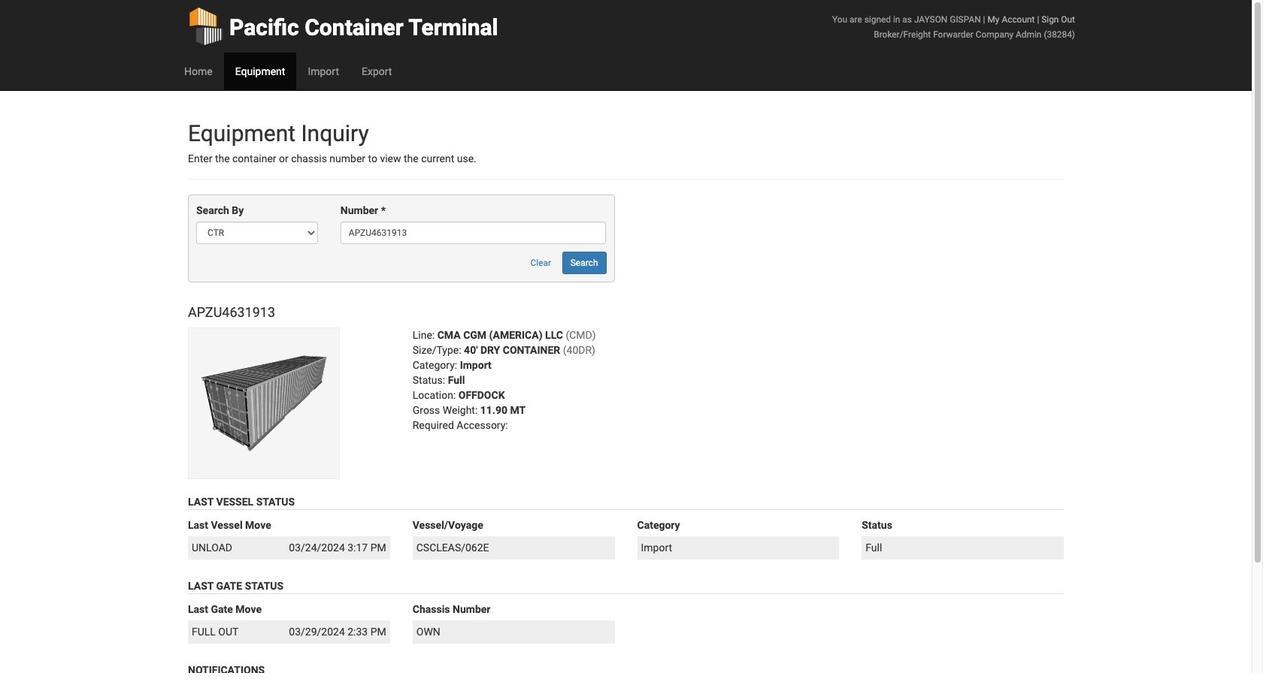 Task type: locate. For each thing, give the bounding box(es) containing it.
None text field
[[341, 222, 607, 245]]

40dr image
[[188, 328, 340, 480]]



